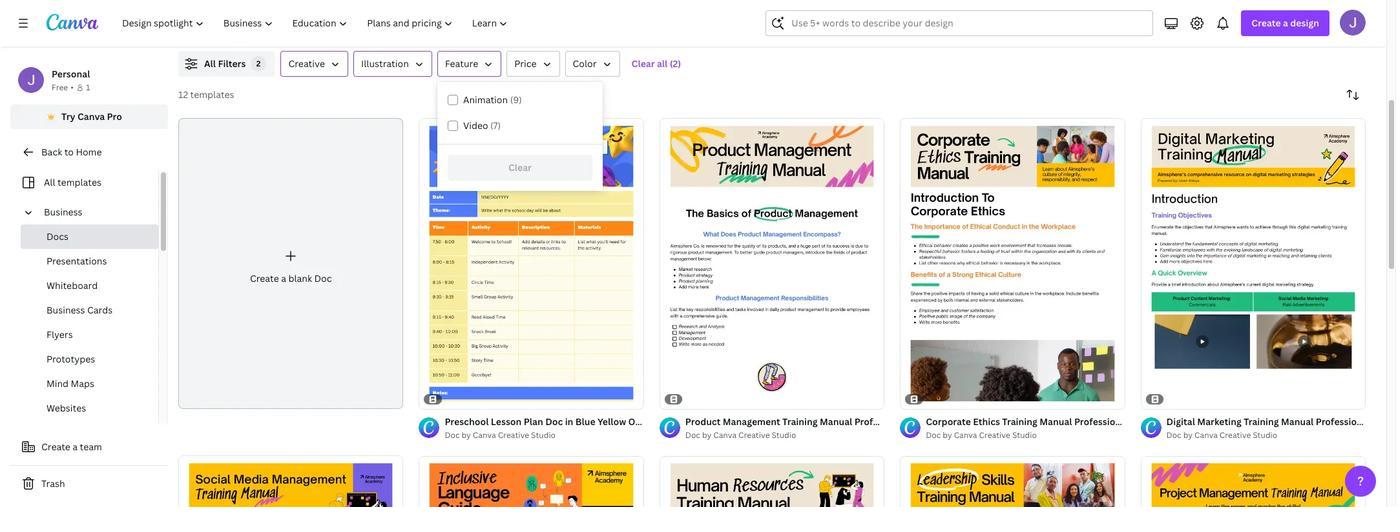 Task type: describe. For each thing, give the bounding box(es) containing it.
Search search field
[[792, 11, 1145, 36]]

•
[[71, 82, 74, 93]]

doc by canva creative studio link for inclusive language guide professional doc in orange yellow purple playful professional style image
[[445, 430, 644, 442]]

leadership skills training manual professional doc in yellow green purple playful professional style image
[[900, 457, 1126, 508]]

all templates
[[44, 176, 101, 189]]

free •
[[52, 82, 74, 93]]

animation (9)
[[463, 94, 522, 106]]

team
[[80, 441, 102, 454]]

all for all templates
[[44, 176, 55, 189]]

plan
[[524, 416, 543, 428]]

preschool lesson plan doc in blue yellow orange 3d style doc by canva creative studio
[[445, 416, 699, 441]]

try canva pro button
[[10, 105, 168, 129]]

back to home
[[41, 146, 102, 158]]

to
[[64, 146, 74, 158]]

style
[[677, 416, 699, 428]]

templates for all templates
[[57, 176, 101, 189]]

canva inside button
[[78, 111, 105, 123]]

doc by canva creative studio for doc by canva creative studio link for project management training manual professional doc in yellow black white playful professional style "image" on the right
[[1167, 430, 1278, 441]]

a for design
[[1284, 17, 1289, 29]]

studio for project management training manual professional doc in yellow black white playful professional style "image" on the right
[[1253, 430, 1278, 441]]

trash link
[[10, 472, 168, 498]]

design
[[1291, 17, 1320, 29]]

animation
[[463, 94, 508, 106]]

illustration button
[[354, 51, 432, 77]]

flyers link
[[21, 323, 158, 348]]

business cards link
[[21, 299, 158, 323]]

creative inside preschool lesson plan doc in blue yellow orange 3d style doc by canva creative studio
[[498, 430, 529, 441]]

creative for digital marketing training manual professional doc in green purple yellow playful professional style image
[[1220, 430, 1251, 441]]

video
[[463, 120, 488, 132]]

creative button
[[281, 51, 348, 77]]

create a blank doc link
[[178, 118, 404, 410]]

canva for corporate ethics training manual professional doc in yellow orange green playful professional style image on the right
[[954, 430, 978, 441]]

maps
[[71, 378, 94, 390]]

create a blank doc
[[250, 273, 332, 285]]

studio for leadership skills training manual professional doc in yellow green purple playful professional style image
[[1013, 430, 1037, 441]]

canva for product management training manual professional doc in yellow green pink playful professional style image
[[714, 430, 737, 441]]

try
[[61, 111, 75, 123]]

top level navigation element
[[114, 10, 519, 36]]

prototypes
[[47, 354, 95, 366]]

project management training manual professional doc in yellow black white playful professional style image
[[1141, 457, 1366, 508]]

presentations link
[[21, 249, 158, 274]]

2
[[256, 58, 261, 69]]

social media management training manual professional doc in yellow purple blue playful professional style image
[[178, 456, 404, 508]]

12
[[178, 89, 188, 101]]

mind maps
[[47, 378, 94, 390]]

yellow
[[598, 416, 626, 428]]

feature button
[[437, 51, 502, 77]]

preschool lesson plan doc in blue yellow orange 3d style image
[[419, 118, 644, 410]]

(2)
[[670, 58, 681, 70]]

create a design
[[1252, 17, 1320, 29]]

try canva pro
[[61, 111, 122, 123]]

clear all (2) button
[[625, 51, 688, 77]]

filters
[[218, 58, 246, 70]]

all for all filters
[[204, 58, 216, 70]]

3d
[[662, 416, 675, 428]]

orange
[[629, 416, 660, 428]]

doc inside the create a blank doc element
[[314, 273, 332, 285]]

trash
[[41, 478, 65, 491]]

create a team
[[41, 441, 102, 454]]

create a blank doc element
[[178, 118, 404, 410]]

pro
[[107, 111, 122, 123]]

preschool lesson plan doc in blue yellow orange 3d style link
[[445, 415, 699, 430]]

studio for the human resource training manual professional doc in beige yellow pink playful professional style image
[[772, 430, 797, 441]]

clear button
[[448, 155, 593, 181]]

jacob simon image
[[1340, 10, 1366, 36]]

all filters
[[204, 58, 246, 70]]

video (7)
[[463, 120, 501, 132]]

clear for clear
[[509, 162, 532, 174]]

websites
[[47, 403, 86, 415]]

by for leadership skills training manual professional doc in yellow green purple playful professional style image
[[943, 430, 952, 441]]



Task type: vqa. For each thing, say whether or not it's contained in the screenshot.
from
no



Task type: locate. For each thing, give the bounding box(es) containing it.
all left filters
[[204, 58, 216, 70]]

clear all (2)
[[632, 58, 681, 70]]

a left design
[[1284, 17, 1289, 29]]

cards
[[87, 304, 113, 317]]

1 vertical spatial templates
[[57, 176, 101, 189]]

feature
[[445, 58, 478, 70]]

preschool
[[445, 416, 489, 428]]

by inside preschool lesson plan doc in blue yellow orange 3d style doc by canva creative studio
[[462, 430, 471, 441]]

(9)
[[510, 94, 522, 106]]

1 vertical spatial business
[[47, 304, 85, 317]]

0 horizontal spatial clear
[[509, 162, 532, 174]]

creative
[[289, 58, 325, 70], [739, 430, 770, 441], [498, 430, 529, 441], [979, 430, 1011, 441], [1220, 430, 1251, 441]]

0 vertical spatial a
[[1284, 17, 1289, 29]]

back to home link
[[10, 140, 168, 165]]

2 horizontal spatial doc by canva creative studio
[[1167, 430, 1278, 441]]

canva inside preschool lesson plan doc in blue yellow orange 3d style doc by canva creative studio
[[473, 430, 496, 441]]

3 doc by canva creative studio from the left
[[1167, 430, 1278, 441]]

0 horizontal spatial create
[[41, 441, 70, 454]]

doc by canva creative studio link up the human resource training manual professional doc in beige yellow pink playful professional style image
[[686, 430, 885, 442]]

3 by from the left
[[943, 430, 952, 441]]

free
[[52, 82, 68, 93]]

a for blank
[[281, 273, 286, 285]]

doc by canva creative studio link for project management training manual professional doc in yellow black white playful professional style "image" on the right
[[1167, 430, 1366, 442]]

create
[[1252, 17, 1281, 29], [250, 273, 279, 285], [41, 441, 70, 454]]

doc
[[314, 273, 332, 285], [546, 416, 563, 428], [686, 430, 701, 441], [445, 430, 460, 441], [926, 430, 941, 441], [1167, 430, 1182, 441]]

clear for clear all (2)
[[632, 58, 655, 70]]

by
[[702, 430, 712, 441], [462, 430, 471, 441], [943, 430, 952, 441], [1184, 430, 1193, 441]]

color
[[573, 58, 597, 70]]

create for create a blank doc
[[250, 273, 279, 285]]

whiteboard link
[[21, 274, 158, 299]]

1 horizontal spatial a
[[281, 273, 286, 285]]

doc by canva creative studio down "style"
[[686, 430, 797, 441]]

studio up project management training manual professional doc in yellow black white playful professional style "image" on the right
[[1253, 430, 1278, 441]]

business up docs
[[44, 206, 82, 218]]

None search field
[[766, 10, 1154, 36]]

studio down 'plan'
[[531, 430, 556, 441]]

1 horizontal spatial doc by canva creative studio
[[926, 430, 1037, 441]]

0 vertical spatial templates
[[190, 89, 234, 101]]

by for the human resource training manual professional doc in beige yellow pink playful professional style image
[[702, 430, 712, 441]]

docs
[[47, 231, 69, 243]]

a
[[1284, 17, 1289, 29], [281, 273, 286, 285], [73, 441, 78, 454]]

canva
[[78, 111, 105, 123], [714, 430, 737, 441], [473, 430, 496, 441], [954, 430, 978, 441], [1195, 430, 1218, 441]]

3 doc by canva creative studio link from the left
[[926, 430, 1126, 442]]

digital marketing training manual professional doc in green purple yellow playful professional style image
[[1141, 118, 1366, 410]]

product management training manual professional doc in yellow green pink playful professional style image
[[660, 118, 885, 410]]

blue
[[576, 416, 596, 428]]

presentations
[[47, 255, 107, 268]]

doc by canva creative studio for doc by canva creative studio link for leadership skills training manual professional doc in yellow green purple playful professional style image
[[926, 430, 1037, 441]]

clear
[[632, 58, 655, 70], [509, 162, 532, 174]]

0 vertical spatial create
[[1252, 17, 1281, 29]]

1 by from the left
[[702, 430, 712, 441]]

1 horizontal spatial create
[[250, 273, 279, 285]]

create inside 'link'
[[250, 273, 279, 285]]

1 vertical spatial create
[[250, 273, 279, 285]]

lesson
[[491, 416, 522, 428]]

a left 'blank'
[[281, 273, 286, 285]]

0 vertical spatial clear
[[632, 58, 655, 70]]

1 studio from the left
[[772, 430, 797, 441]]

0 horizontal spatial a
[[73, 441, 78, 454]]

templates for 12 templates
[[190, 89, 234, 101]]

0 horizontal spatial templates
[[57, 176, 101, 189]]

creative for product management training manual professional doc in yellow green pink playful professional style image
[[739, 430, 770, 441]]

1 doc by canva creative studio from the left
[[686, 430, 797, 441]]

in
[[565, 416, 574, 428]]

creative for corporate ethics training manual professional doc in yellow orange green playful professional style image on the right
[[979, 430, 1011, 441]]

a inside 'link'
[[281, 273, 286, 285]]

create inside button
[[41, 441, 70, 454]]

create a team button
[[10, 435, 168, 461]]

doc by canva creative studio
[[686, 430, 797, 441], [926, 430, 1037, 441], [1167, 430, 1278, 441]]

create a design button
[[1242, 10, 1330, 36]]

12 templates
[[178, 89, 234, 101]]

doc by canva creative studio link for the human resource training manual professional doc in beige yellow pink playful professional style image
[[686, 430, 885, 442]]

create for create a design
[[1252, 17, 1281, 29]]

1 vertical spatial a
[[281, 273, 286, 285]]

1 vertical spatial clear
[[509, 162, 532, 174]]

back
[[41, 146, 62, 158]]

a inside dropdown button
[[1284, 17, 1289, 29]]

all
[[657, 58, 668, 70]]

studio up the human resource training manual professional doc in beige yellow pink playful professional style image
[[772, 430, 797, 441]]

4 studio from the left
[[1253, 430, 1278, 441]]

all templates link
[[18, 171, 151, 195]]

0 horizontal spatial all
[[44, 176, 55, 189]]

all down "back"
[[44, 176, 55, 189]]

create left 'blank'
[[250, 273, 279, 285]]

blank
[[289, 273, 312, 285]]

creative inside creative button
[[289, 58, 325, 70]]

a left team
[[73, 441, 78, 454]]

price button
[[507, 51, 560, 77]]

human resource training manual professional doc in beige yellow pink playful professional style image
[[660, 457, 885, 508]]

canva for digital marketing training manual professional doc in green purple yellow playful professional style image
[[1195, 430, 1218, 441]]

inclusive language guide professional doc in orange yellow purple playful professional style image
[[419, 457, 644, 508]]

doc by canva creative studio up project management training manual professional doc in yellow black white playful professional style "image" on the right
[[1167, 430, 1278, 441]]

doc by canva creative studio link down 'plan'
[[445, 430, 644, 442]]

doc by canva creative studio link up leadership skills training manual professional doc in yellow green purple playful professional style image
[[926, 430, 1126, 442]]

0 vertical spatial all
[[204, 58, 216, 70]]

websites link
[[21, 397, 158, 421]]

mind maps link
[[21, 372, 158, 397]]

2 horizontal spatial create
[[1252, 17, 1281, 29]]

prototypes link
[[21, 348, 158, 372]]

by for project management training manual professional doc in yellow black white playful professional style "image" on the right
[[1184, 430, 1193, 441]]

4 doc by canva creative studio link from the left
[[1167, 430, 1366, 442]]

2 doc by canva creative studio link from the left
[[445, 430, 644, 442]]

creative down "top level navigation" element
[[289, 58, 325, 70]]

business up flyers
[[47, 304, 85, 317]]

2 by from the left
[[462, 430, 471, 441]]

whiteboard
[[47, 280, 98, 292]]

illustration
[[361, 58, 409, 70]]

create for create a team
[[41, 441, 70, 454]]

doc by canva creative studio for the human resource training manual professional doc in beige yellow pink playful professional style image's doc by canva creative studio link
[[686, 430, 797, 441]]

Sort by button
[[1340, 82, 1366, 108]]

3 studio from the left
[[1013, 430, 1037, 441]]

mind
[[47, 378, 69, 390]]

0 horizontal spatial doc by canva creative studio
[[686, 430, 797, 441]]

studio up leadership skills training manual professional doc in yellow green purple playful professional style image
[[1013, 430, 1037, 441]]

1 horizontal spatial all
[[204, 58, 216, 70]]

creative up project management training manual professional doc in yellow black white playful professional style "image" on the right
[[1220, 430, 1251, 441]]

templates right 12
[[190, 89, 234, 101]]

flyers
[[47, 329, 73, 341]]

templates
[[190, 89, 234, 101], [57, 176, 101, 189]]

2 filter options selected element
[[251, 56, 267, 72]]

1 doc by canva creative studio link from the left
[[686, 430, 885, 442]]

doc by canva creative studio link up project management training manual professional doc in yellow black white playful professional style "image" on the right
[[1167, 430, 1366, 442]]

studio inside preschool lesson plan doc in blue yellow orange 3d style doc by canva creative studio
[[531, 430, 556, 441]]

clear inside button
[[509, 162, 532, 174]]

1 vertical spatial all
[[44, 176, 55, 189]]

templates down back to home at the left top of the page
[[57, 176, 101, 189]]

a inside button
[[73, 441, 78, 454]]

business for business
[[44, 206, 82, 218]]

business link
[[39, 200, 151, 225]]

a for team
[[73, 441, 78, 454]]

doc by canva creative studio up leadership skills training manual professional doc in yellow green purple playful professional style image
[[926, 430, 1037, 441]]

2 horizontal spatial a
[[1284, 17, 1289, 29]]

2 vertical spatial create
[[41, 441, 70, 454]]

home
[[76, 146, 102, 158]]

all
[[204, 58, 216, 70], [44, 176, 55, 189]]

create left design
[[1252, 17, 1281, 29]]

creative up the human resource training manual professional doc in beige yellow pink playful professional style image
[[739, 430, 770, 441]]

create left team
[[41, 441, 70, 454]]

1 horizontal spatial clear
[[632, 58, 655, 70]]

4 by from the left
[[1184, 430, 1193, 441]]

1 horizontal spatial templates
[[190, 89, 234, 101]]

0 vertical spatial business
[[44, 206, 82, 218]]

business for business cards
[[47, 304, 85, 317]]

color button
[[565, 51, 620, 77]]

create inside dropdown button
[[1252, 17, 1281, 29]]

2 vertical spatial a
[[73, 441, 78, 454]]

doc by canva creative studio link for leadership skills training manual professional doc in yellow green purple playful professional style image
[[926, 430, 1126, 442]]

studio
[[772, 430, 797, 441], [531, 430, 556, 441], [1013, 430, 1037, 441], [1253, 430, 1278, 441]]

personal
[[52, 68, 90, 80]]

business cards
[[47, 304, 113, 317]]

clear inside "button"
[[632, 58, 655, 70]]

(7)
[[491, 120, 501, 132]]

2 doc by canva creative studio from the left
[[926, 430, 1037, 441]]

business
[[44, 206, 82, 218], [47, 304, 85, 317]]

price
[[515, 58, 537, 70]]

doc by canva creative studio link
[[686, 430, 885, 442], [445, 430, 644, 442], [926, 430, 1126, 442], [1167, 430, 1366, 442]]

creative up leadership skills training manual professional doc in yellow green purple playful professional style image
[[979, 430, 1011, 441]]

2 studio from the left
[[531, 430, 556, 441]]

creative down lesson
[[498, 430, 529, 441]]

1
[[86, 82, 90, 93]]

corporate ethics training manual professional doc in yellow orange green playful professional style image
[[900, 118, 1126, 410]]



